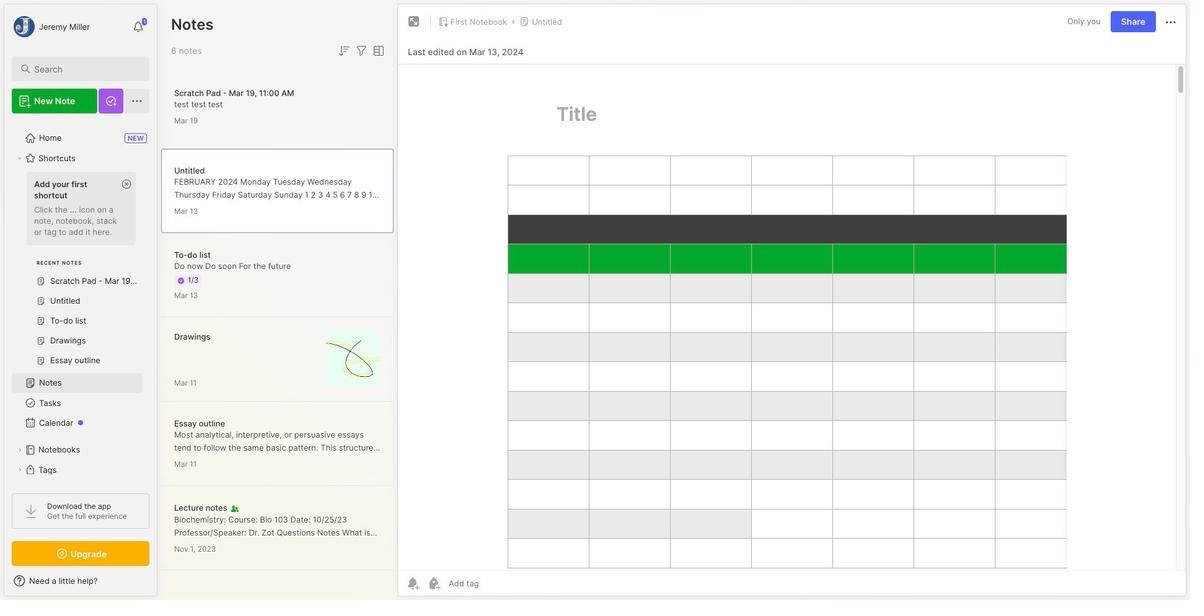 Task type: vqa. For each thing, say whether or not it's contained in the screenshot.
now
no



Task type: locate. For each thing, give the bounding box(es) containing it.
Account field
[[12, 14, 90, 39]]

group
[[12, 168, 142, 378]]

tree
[[4, 121, 157, 527]]

Sort options field
[[337, 43, 352, 58]]

Note Editor text field
[[398, 64, 1186, 570]]

expand note image
[[407, 14, 422, 29]]

click to collapse image
[[157, 577, 166, 592]]

None search field
[[34, 61, 138, 76]]

add tag image
[[427, 576, 441, 591]]

note window element
[[397, 4, 1187, 600]]

expand tags image
[[16, 466, 24, 474]]

Add tag field
[[448, 578, 541, 589]]



Task type: describe. For each thing, give the bounding box(es) containing it.
tree inside main element
[[4, 121, 157, 527]]

More actions field
[[1164, 14, 1179, 30]]

WHAT'S NEW field
[[4, 571, 157, 591]]

more actions image
[[1164, 15, 1179, 30]]

group inside main element
[[12, 168, 142, 378]]

main element
[[0, 0, 161, 600]]

expand notebooks image
[[16, 446, 24, 454]]

none search field inside main element
[[34, 61, 138, 76]]

Add filters field
[[354, 43, 369, 58]]

View options field
[[369, 43, 386, 58]]

add filters image
[[354, 43, 369, 58]]

add a reminder image
[[406, 576, 420, 591]]

thumbnail image
[[326, 331, 381, 386]]

Search text field
[[34, 63, 138, 75]]



